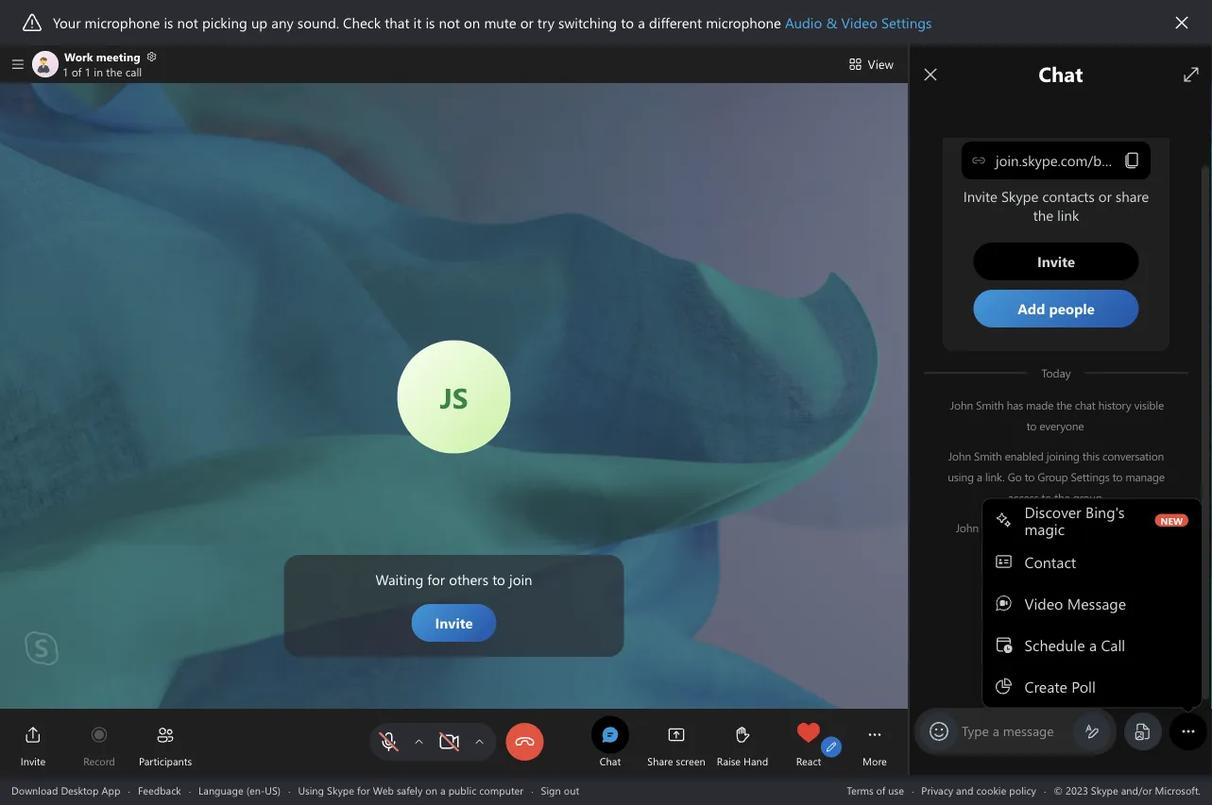 Task type: locate. For each thing, give the bounding box(es) containing it.
for
[[357, 784, 370, 798]]

a right on
[[440, 784, 446, 798]]

this
[[1083, 449, 1100, 464]]

conversation up manage in the right of the page
[[1103, 449, 1164, 464]]

john up using
[[948, 449, 971, 464]]

smith up the link.
[[974, 449, 1002, 464]]

has inside john smith has changed the conversation picture
[[1012, 521, 1029, 536]]

2 vertical spatial john
[[956, 521, 979, 536]]

using skype for web safely on a public computer
[[298, 784, 524, 798]]

the
[[1056, 398, 1072, 413], [1055, 490, 1070, 505], [1076, 521, 1092, 536]]

john
[[950, 398, 973, 413], [948, 449, 971, 464], [956, 521, 979, 536]]

web
[[373, 784, 394, 798]]

conversation inside john smith has changed the conversation picture
[[1095, 521, 1157, 536]]

smith inside john smith has changed the conversation picture
[[982, 521, 1010, 536]]

1 vertical spatial the
[[1055, 490, 1070, 505]]

0 vertical spatial the
[[1056, 398, 1072, 413]]

feedback link
[[138, 784, 181, 798]]

to down made
[[1027, 419, 1037, 434]]

a
[[977, 470, 982, 485], [993, 723, 999, 740], [440, 784, 446, 798]]

chat
[[1075, 398, 1096, 413]]

has left made
[[1007, 398, 1023, 413]]

has
[[1007, 398, 1023, 413], [1012, 521, 1029, 536]]

1 vertical spatial has
[[1012, 521, 1029, 536]]

john for john smith has changed the conversation picture
[[956, 521, 979, 536]]

0 vertical spatial smith
[[976, 398, 1004, 413]]

1 vertical spatial a
[[993, 723, 999, 740]]

sign out link
[[541, 784, 579, 798]]

privacy and cookie policy link
[[922, 784, 1036, 798]]

terms of use link
[[847, 784, 904, 798]]

the inside john smith has changed the conversation picture
[[1076, 521, 1092, 536]]

link.
[[985, 470, 1005, 485]]

has down access
[[1012, 521, 1029, 536]]

the for made
[[1056, 398, 1072, 413]]

smith for john smith has changed the conversation picture
[[982, 521, 1010, 536]]

1 vertical spatial conversation
[[1095, 521, 1157, 536]]

2 vertical spatial the
[[1076, 521, 1092, 536]]

the up everyone
[[1056, 398, 1072, 413]]

0 horizontal spatial a
[[440, 784, 446, 798]]

2 horizontal spatial a
[[993, 723, 999, 740]]

smith
[[976, 398, 1004, 413], [974, 449, 1002, 464], [982, 521, 1010, 536]]

desktop
[[61, 784, 99, 798]]

group.
[[1073, 490, 1105, 505]]

smith for john smith
[[974, 449, 1002, 464]]

1 vertical spatial john
[[948, 449, 971, 464]]

1 vertical spatial smith
[[974, 449, 1002, 464]]

message
[[1003, 723, 1054, 740]]

download desktop app link
[[11, 784, 120, 798]]

(en-
[[246, 784, 265, 798]]

a left the link.
[[977, 470, 982, 485]]

the down group
[[1055, 490, 1070, 505]]

john inside john smith has changed the conversation picture
[[956, 521, 979, 536]]

smith inside john smith has made the chat history visible to everyone
[[976, 398, 1004, 413]]

feedback
[[138, 784, 181, 798]]

type a message
[[962, 723, 1054, 740]]

smith left made
[[976, 398, 1004, 413]]

skype
[[327, 784, 354, 798]]

john inside john smith has made the chat history visible to everyone
[[950, 398, 973, 413]]

john smith has made the chat history visible to everyone
[[950, 398, 1167, 434]]

the for changed
[[1076, 521, 1092, 536]]

to
[[1027, 419, 1037, 434], [1025, 470, 1035, 485], [1113, 470, 1123, 485], [1042, 490, 1052, 505]]

smith for john smith has made the chat history visible to everyone
[[976, 398, 1004, 413]]

john up john smith
[[950, 398, 973, 413]]

a right "type"
[[993, 723, 999, 740]]

0 vertical spatial conversation
[[1103, 449, 1164, 464]]

to right go
[[1025, 470, 1035, 485]]

john for john smith has made the chat history visible to everyone
[[950, 398, 973, 413]]

has inside john smith has made the chat history visible to everyone
[[1007, 398, 1023, 413]]

on
[[425, 784, 437, 798]]

joining
[[1047, 449, 1080, 464]]

2 vertical spatial smith
[[982, 521, 1010, 536]]

john down using
[[956, 521, 979, 536]]

the down group.
[[1076, 521, 1092, 536]]

the inside john smith has made the chat history visible to everyone
[[1056, 398, 1072, 413]]

1 horizontal spatial a
[[977, 470, 982, 485]]

0 vertical spatial a
[[977, 470, 982, 485]]

to right "settings"
[[1113, 470, 1123, 485]]

conversation down group.
[[1095, 521, 1157, 536]]

0 vertical spatial john
[[950, 398, 973, 413]]

0 vertical spatial has
[[1007, 398, 1023, 413]]

using skype for web safely on a public computer link
[[298, 784, 524, 798]]

policy
[[1009, 784, 1036, 798]]

smith down access
[[982, 521, 1010, 536]]

conversation inside enabled joining this conversation using a link. go to group settings to manage access to the group.
[[1103, 449, 1164, 464]]

conversation
[[1103, 449, 1164, 464], [1095, 521, 1157, 536]]

and
[[956, 784, 974, 798]]

computer
[[479, 784, 524, 798]]

picture
[[1040, 541, 1073, 556]]



Task type: describe. For each thing, give the bounding box(es) containing it.
visible
[[1134, 398, 1164, 413]]

app
[[102, 784, 120, 798]]

cookie
[[976, 784, 1006, 798]]

language (en-us) link
[[199, 784, 281, 798]]

john smith
[[948, 449, 1002, 464]]

john smith has changed the conversation picture
[[956, 521, 1160, 556]]

manage
[[1126, 470, 1165, 485]]

safely
[[397, 784, 423, 798]]

2 vertical spatial a
[[440, 784, 446, 798]]

everyone
[[1040, 419, 1084, 434]]

has for made
[[1007, 398, 1023, 413]]

using
[[298, 784, 324, 798]]

group
[[1038, 470, 1068, 485]]

to inside john smith has made the chat history visible to everyone
[[1027, 419, 1037, 434]]

using
[[948, 470, 974, 485]]

john for john smith
[[948, 449, 971, 464]]

language
[[199, 784, 243, 798]]

privacy
[[922, 784, 953, 798]]

enabled joining this conversation using a link. go to group settings to manage access to the group.
[[948, 449, 1168, 505]]

enabled
[[1005, 449, 1044, 464]]

has for changed
[[1012, 521, 1029, 536]]

public
[[448, 784, 476, 798]]

settings
[[1071, 470, 1110, 485]]

access
[[1008, 490, 1039, 505]]

the inside enabled joining this conversation using a link. go to group settings to manage access to the group.
[[1055, 490, 1070, 505]]

out
[[564, 784, 579, 798]]

type
[[962, 723, 989, 740]]

terms
[[847, 784, 874, 798]]

sign
[[541, 784, 561, 798]]

download
[[11, 784, 58, 798]]

of
[[876, 784, 886, 798]]

download desktop app
[[11, 784, 120, 798]]

to down group
[[1042, 490, 1052, 505]]

Type a message text field
[[962, 723, 1070, 742]]

go
[[1008, 470, 1022, 485]]

privacy and cookie policy
[[922, 784, 1036, 798]]

a inside enabled joining this conversation using a link. go to group settings to manage access to the group.
[[977, 470, 982, 485]]

made
[[1026, 398, 1054, 413]]

us)
[[265, 784, 281, 798]]

terms of use
[[847, 784, 904, 798]]

language (en-us)
[[199, 784, 281, 798]]

use
[[888, 784, 904, 798]]

history
[[1098, 398, 1131, 413]]

sign out
[[541, 784, 579, 798]]

changed
[[1032, 521, 1074, 536]]



Task type: vqa. For each thing, say whether or not it's contained in the screenshot.
USING SKYPE FOR WEB SAFELY ON A PUBLIC COMPUTER Link
yes



